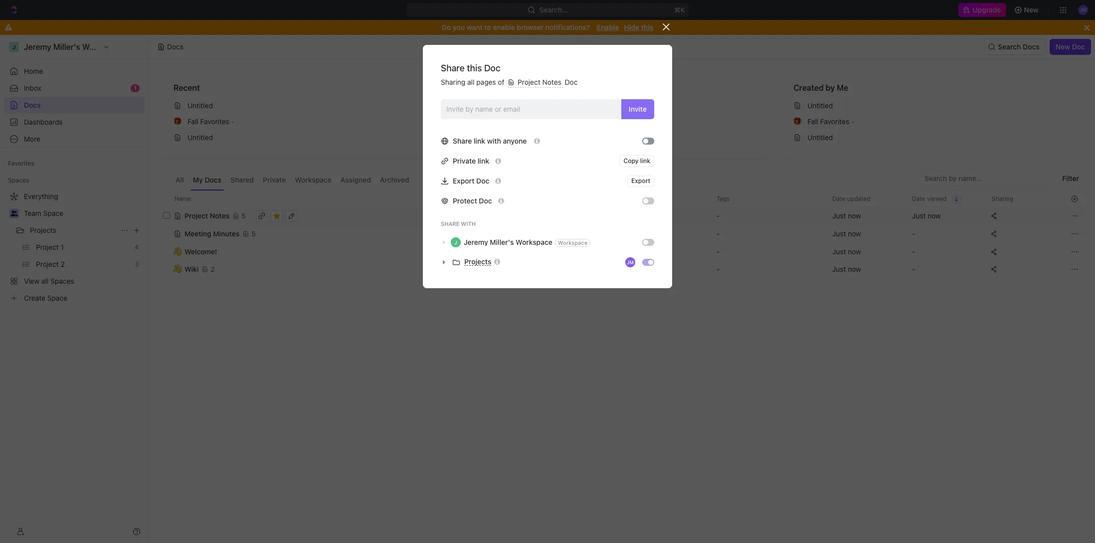 Task type: describe. For each thing, give the bounding box(es) containing it.
copy link
[[624, 157, 651, 164]]

upgrade link
[[959, 3, 1007, 17]]

workspace inside button
[[295, 176, 332, 184]]

home
[[24, 67, 43, 75]]

by
[[826, 83, 835, 92]]

projects for "projects" "dropdown button"
[[464, 257, 492, 266]]

1 horizontal spatial workspace
[[516, 238, 553, 246]]

column header inside table
[[161, 191, 172, 207]]

notes inside row
[[210, 211, 229, 220]]

project notes link
[[480, 98, 765, 114]]

date updated button
[[827, 191, 877, 207]]

export doc
[[453, 176, 490, 185]]

created by me
[[794, 83, 849, 92]]

0 vertical spatial project notes
[[516, 78, 564, 86]]

you
[[453, 23, 465, 31]]

⌘k
[[674, 5, 685, 14]]

export button
[[628, 175, 655, 187]]

sidebar navigation
[[0, 35, 149, 543]]

docs link
[[4, 97, 145, 113]]

date for date viewed
[[912, 195, 926, 202]]

new doc button
[[1050, 39, 1092, 55]]

docs right search
[[1023, 42, 1040, 51]]

3 cell from the top
[[161, 242, 172, 260]]

do
[[442, 23, 451, 31]]

just for meeting minutes
[[833, 229, 846, 238]]

created
[[794, 83, 824, 92]]

project inside row
[[185, 211, 208, 220]]

share for share this doc
[[441, 63, 465, 73]]

assigned button
[[338, 171, 374, 191]]

share link with anyone
[[453, 136, 529, 145]]

project notes inside row
[[185, 211, 229, 220]]

new doc
[[1056, 42, 1086, 51]]

tree inside sidebar navigation
[[4, 189, 145, 306]]

tags
[[717, 195, 730, 202]]

my docs button
[[190, 171, 224, 191]]

pages
[[477, 78, 496, 86]]

archived
[[380, 176, 409, 184]]

all
[[468, 78, 475, 86]]

dashboards link
[[4, 114, 145, 130]]

wiki
[[185, 265, 199, 273]]

date for date updated
[[833, 195, 846, 202]]

private for private
[[263, 176, 286, 184]]

miller's
[[490, 238, 514, 246]]

new for new
[[1025, 5, 1039, 14]]

team space
[[24, 209, 63, 218]]

my docs
[[193, 176, 222, 184]]

projects link
[[30, 223, 117, 238]]

upgrade
[[973, 5, 1002, 14]]

inbox
[[24, 84, 41, 92]]

search...
[[540, 5, 568, 14]]

row containing welcome!
[[161, 242, 1084, 261]]

favorites inside button
[[8, 160, 34, 167]]

team
[[24, 209, 41, 218]]

team space link
[[24, 206, 143, 222]]

private for private link
[[453, 156, 476, 165]]

do you want to enable browser notifications? enable hide this
[[442, 23, 654, 31]]

new button
[[1011, 2, 1045, 18]]

sharing all pages of
[[441, 78, 506, 86]]

1 vertical spatial this
[[467, 63, 482, 73]]

notifications?
[[546, 23, 590, 31]]

row containing wiki
[[161, 259, 1084, 279]]

dashboards
[[24, 118, 63, 126]]

doc for new doc
[[1072, 42, 1086, 51]]

0 vertical spatial project
[[518, 78, 541, 86]]

spaces
[[8, 177, 29, 184]]

j
[[455, 239, 457, 245]]

fall for recent
[[188, 117, 198, 126]]

0 vertical spatial this
[[641, 23, 654, 31]]

search docs button
[[984, 39, 1046, 55]]

workspace button
[[292, 171, 334, 191]]

projects button
[[464, 257, 501, 266]]

🎁 for created by me
[[794, 118, 802, 125]]

protect doc
[[453, 196, 492, 205]]

welcome! button
[[174, 243, 605, 261]]

to
[[485, 23, 491, 31]]

shared button
[[228, 171, 256, 191]]

shared
[[231, 176, 254, 184]]

hide
[[624, 23, 640, 31]]

table containing project notes
[[161, 191, 1084, 279]]

• for recent
[[231, 117, 234, 125]]

cell for project notes
[[161, 207, 172, 225]]

cell for wiki
[[161, 260, 172, 278]]

project notes inside 'link'
[[498, 101, 542, 110]]

favorites button
[[4, 158, 38, 170]]

recent
[[174, 83, 200, 92]]

private link
[[453, 156, 489, 165]]

user group image
[[10, 211, 18, 217]]

new for new doc
[[1056, 42, 1071, 51]]

fall favorites • for recent
[[188, 117, 234, 126]]

1
[[134, 84, 137, 92]]



Task type: locate. For each thing, give the bounding box(es) containing it.
doc
[[1072, 42, 1086, 51], [484, 63, 501, 73], [565, 78, 578, 86], [477, 176, 490, 185], [479, 196, 492, 205]]

of
[[498, 78, 505, 86]]

viewed
[[927, 195, 947, 202]]

jm
[[627, 259, 634, 265]]

tree
[[4, 189, 145, 306]]

0 horizontal spatial export
[[453, 176, 475, 185]]

tree containing team space
[[4, 189, 145, 306]]

1 date from the left
[[833, 195, 846, 202]]

1 horizontal spatial new
[[1056, 42, 1071, 51]]

5 for project notes
[[241, 211, 246, 220]]

0 horizontal spatial •
[[231, 117, 234, 125]]

private up export doc
[[453, 156, 476, 165]]

sharing down search by name... text box
[[992, 195, 1014, 202]]

4 row from the top
[[161, 242, 1084, 261]]

home link
[[4, 63, 145, 79]]

meeting minutes
[[185, 229, 240, 238]]

all
[[176, 176, 184, 184]]

projects
[[30, 226, 56, 234], [464, 257, 492, 266]]

project notes up 'meeting minutes'
[[185, 211, 229, 220]]

want
[[467, 23, 483, 31]]

2 vertical spatial project
[[185, 211, 208, 220]]

Search by name... text field
[[925, 171, 1051, 186]]

0 vertical spatial 5
[[241, 211, 246, 220]]

with
[[487, 136, 501, 145], [461, 220, 476, 227]]

share for share with
[[441, 220, 460, 227]]

docs inside tab list
[[205, 176, 222, 184]]

1 fall favorites • from the left
[[188, 117, 234, 126]]

just now for project notes
[[833, 211, 861, 220]]

fall for created by me
[[808, 117, 819, 126]]

share
[[441, 63, 465, 73], [453, 136, 472, 145], [441, 220, 460, 227]]

1 • from the left
[[231, 117, 234, 125]]

2 horizontal spatial notes
[[543, 78, 562, 86]]

fall favorites • down by
[[808, 117, 855, 126]]

1 vertical spatial with
[[461, 220, 476, 227]]

search
[[998, 42, 1021, 51]]

0 horizontal spatial 5
[[241, 211, 246, 220]]

1 vertical spatial private
[[263, 176, 286, 184]]

• for created by me
[[852, 117, 855, 125]]

1 horizontal spatial 5
[[252, 229, 256, 238]]

projects down jeremy
[[464, 257, 492, 266]]

column header
[[161, 191, 172, 207]]

anyone
[[503, 136, 527, 145]]

1 horizontal spatial private
[[453, 156, 476, 165]]

just now
[[833, 211, 861, 220], [912, 211, 941, 220], [833, 229, 861, 238], [833, 247, 861, 256], [833, 265, 861, 273]]

2 row from the top
[[161, 206, 1084, 226]]

meeting
[[185, 229, 211, 238]]

fall favorites • for created by me
[[808, 117, 855, 126]]

now
[[848, 211, 861, 220], [928, 211, 941, 220], [848, 229, 861, 238], [848, 247, 861, 256], [848, 265, 861, 273]]

0 horizontal spatial fall favorites •
[[188, 117, 234, 126]]

doc for protect doc
[[479, 196, 492, 205]]

jeremy
[[464, 238, 488, 246]]

date
[[833, 195, 846, 202], [912, 195, 926, 202]]

0 horizontal spatial sharing
[[441, 78, 466, 86]]

sharing left 'all' on the top left of the page
[[441, 78, 466, 86]]

just now for meeting minutes
[[833, 229, 861, 238]]

tab list containing all
[[173, 171, 412, 191]]

1 horizontal spatial projects
[[464, 257, 492, 266]]

0 horizontal spatial with
[[461, 220, 476, 227]]

0 vertical spatial sharing
[[441, 78, 466, 86]]

docs inside 'link'
[[24, 101, 41, 109]]

invite
[[629, 105, 647, 113]]

Invite by name or email text field
[[447, 102, 618, 117]]

5 right minutes
[[252, 229, 256, 238]]

link down share link with anyone on the left top of page
[[478, 156, 489, 165]]

0 horizontal spatial date
[[833, 195, 846, 202]]

just for project notes
[[833, 211, 846, 220]]

🎁
[[174, 118, 182, 125], [794, 118, 802, 125]]

1 horizontal spatial with
[[487, 136, 501, 145]]

🎁 for recent
[[174, 118, 182, 125]]

1 cell from the top
[[161, 207, 172, 225]]

link for copy
[[640, 157, 651, 164]]

1 horizontal spatial this
[[641, 23, 654, 31]]

share up private link
[[453, 136, 472, 145]]

0 vertical spatial with
[[487, 136, 501, 145]]

project inside 'link'
[[498, 101, 521, 110]]

this right the hide
[[641, 23, 654, 31]]

docs right my
[[205, 176, 222, 184]]

0 horizontal spatial notes
[[210, 211, 229, 220]]

just for wiki
[[833, 265, 846, 273]]

1 horizontal spatial •
[[852, 117, 855, 125]]

-
[[717, 211, 720, 220], [717, 229, 720, 238], [912, 229, 916, 238], [717, 247, 720, 256], [912, 247, 916, 256], [717, 265, 720, 273], [912, 265, 916, 273]]

0 horizontal spatial this
[[467, 63, 482, 73]]

1 vertical spatial project
[[498, 101, 521, 110]]

1 horizontal spatial date
[[912, 195, 926, 202]]

protect
[[453, 196, 477, 205]]

name
[[175, 195, 191, 202]]

1 vertical spatial notes
[[522, 101, 542, 110]]

notes up minutes
[[210, 211, 229, 220]]

fall down created
[[808, 117, 819, 126]]

me
[[837, 83, 849, 92]]

updated
[[848, 195, 871, 202]]

fall favorites • down recent
[[188, 117, 234, 126]]

export inside 'export' dropdown button
[[632, 177, 651, 184]]

export up protect
[[453, 176, 475, 185]]

1 horizontal spatial 🎁
[[794, 118, 802, 125]]

2 date from the left
[[912, 195, 926, 202]]

now for wiki
[[848, 265, 861, 273]]

1 horizontal spatial fall favorites •
[[808, 117, 855, 126]]

share for share link with anyone
[[453, 136, 472, 145]]

private right shared
[[263, 176, 286, 184]]

date updated
[[833, 195, 871, 202]]

1 vertical spatial new
[[1056, 42, 1071, 51]]

2 horizontal spatial workspace
[[558, 240, 588, 246]]

0 horizontal spatial workspace
[[295, 176, 332, 184]]

cell
[[161, 207, 172, 225], [161, 225, 172, 242], [161, 242, 172, 260], [161, 260, 172, 278]]

with up jeremy
[[461, 220, 476, 227]]

1 🎁 from the left
[[174, 118, 182, 125]]

5
[[241, 211, 246, 220], [252, 229, 256, 238]]

copy
[[624, 157, 639, 164]]

project down of at the top of page
[[498, 101, 521, 110]]

date left viewed
[[912, 195, 926, 202]]

0 vertical spatial share
[[441, 63, 465, 73]]

1 horizontal spatial sharing
[[992, 195, 1014, 202]]

2 🎁 from the left
[[794, 118, 802, 125]]

1 vertical spatial 5
[[252, 229, 256, 238]]

cell for meeting minutes
[[161, 225, 172, 242]]

now for project notes
[[848, 211, 861, 220]]

5 for meeting minutes
[[252, 229, 256, 238]]

this up sharing all pages of
[[467, 63, 482, 73]]

date viewed button
[[906, 191, 962, 207]]

row
[[161, 191, 1084, 207], [161, 206, 1084, 226], [161, 224, 1084, 244], [161, 242, 1084, 261], [161, 259, 1084, 279]]

browser
[[517, 23, 544, 31]]

sharing
[[441, 78, 466, 86], [992, 195, 1014, 202]]

2 cell from the top
[[161, 225, 172, 242]]

0 horizontal spatial new
[[1025, 5, 1039, 14]]

fall favorites •
[[188, 117, 234, 126], [808, 117, 855, 126]]

notes up invite by name or email text field
[[543, 78, 562, 86]]

🎁 down created
[[794, 118, 802, 125]]

just now for wiki
[[833, 265, 861, 273]]

jeremy miller's workspace
[[464, 238, 553, 246]]

export
[[453, 176, 475, 185], [632, 177, 651, 184]]

export for export doc
[[453, 176, 475, 185]]

projects inside tree
[[30, 226, 56, 234]]

1 vertical spatial project notes
[[498, 101, 542, 110]]

search docs
[[998, 42, 1040, 51]]

2 vertical spatial share
[[441, 220, 460, 227]]

all button
[[173, 171, 186, 191]]

table
[[161, 191, 1084, 279]]

2 vertical spatial project notes
[[185, 211, 229, 220]]

project up invite by name or email text field
[[518, 78, 541, 86]]

notes
[[543, 78, 562, 86], [522, 101, 542, 110], [210, 211, 229, 220]]

new
[[1025, 5, 1039, 14], [1056, 42, 1071, 51]]

link for share
[[474, 136, 485, 145]]

this
[[641, 23, 654, 31], [467, 63, 482, 73]]

1 vertical spatial sharing
[[992, 195, 1014, 202]]

2 fall from the left
[[808, 117, 819, 126]]

0 horizontal spatial fall
[[188, 117, 198, 126]]

1 fall from the left
[[188, 117, 198, 126]]

export for export
[[632, 177, 651, 184]]

share this doc
[[441, 63, 501, 73]]

1 horizontal spatial fall
[[808, 117, 819, 126]]

date viewed
[[912, 195, 947, 202]]

with left anyone
[[487, 136, 501, 145]]

enable
[[597, 23, 619, 31]]

0 horizontal spatial projects
[[30, 226, 56, 234]]

private
[[453, 156, 476, 165], [263, 176, 286, 184]]

project up meeting
[[185, 211, 208, 220]]

assigned
[[341, 176, 371, 184]]

archived button
[[378, 171, 412, 191]]

enable
[[493, 23, 515, 31]]

projects for projects link
[[30, 226, 56, 234]]

date left updated
[[833, 195, 846, 202]]

private inside button
[[263, 176, 286, 184]]

workspace
[[295, 176, 332, 184], [516, 238, 553, 246], [558, 240, 588, 246]]

4 cell from the top
[[161, 260, 172, 278]]

share up sharing all pages of
[[441, 63, 465, 73]]

2 • from the left
[[852, 117, 855, 125]]

0 vertical spatial notes
[[543, 78, 562, 86]]

untitled link
[[170, 98, 455, 114], [790, 98, 1075, 114], [170, 130, 455, 146], [790, 130, 1075, 146]]

0 horizontal spatial private
[[263, 176, 286, 184]]

share with
[[441, 220, 476, 227]]

just
[[833, 211, 846, 220], [912, 211, 926, 220], [833, 229, 846, 238], [833, 247, 846, 256], [833, 265, 846, 273]]

0 vertical spatial new
[[1025, 5, 1039, 14]]

my
[[193, 176, 203, 184]]

row containing project notes
[[161, 206, 1084, 226]]

5 row from the top
[[161, 259, 1084, 279]]

welcome!
[[185, 247, 217, 256]]

doc for export doc
[[477, 176, 490, 185]]

5 down shared button
[[241, 211, 246, 220]]

favorites
[[484, 83, 518, 92], [200, 117, 229, 126], [821, 117, 850, 126], [8, 160, 34, 167]]

row containing name
[[161, 191, 1084, 207]]

link up private link
[[474, 136, 485, 145]]

minutes
[[213, 229, 240, 238]]

1 row from the top
[[161, 191, 1084, 207]]

now for meeting minutes
[[848, 229, 861, 238]]

🎁 down recent
[[174, 118, 182, 125]]

docs
[[167, 42, 184, 51], [1023, 42, 1040, 51], [24, 101, 41, 109], [205, 176, 222, 184]]

0 vertical spatial projects
[[30, 226, 56, 234]]

link for private
[[478, 156, 489, 165]]

projects down 'team space'
[[30, 226, 56, 234]]

doc inside button
[[1072, 42, 1086, 51]]

notes up anyone
[[522, 101, 542, 110]]

row containing meeting minutes
[[161, 224, 1084, 244]]

3 row from the top
[[161, 224, 1084, 244]]

link right 'copy' at top
[[640, 157, 651, 164]]

docs down "inbox"
[[24, 101, 41, 109]]

fall down recent
[[188, 117, 198, 126]]

1 vertical spatial projects
[[464, 257, 492, 266]]

sharing for sharing
[[992, 195, 1014, 202]]

2 vertical spatial notes
[[210, 211, 229, 220]]

project
[[518, 78, 541, 86], [498, 101, 521, 110], [185, 211, 208, 220]]

2 fall favorites • from the left
[[808, 117, 855, 126]]

0 vertical spatial private
[[453, 156, 476, 165]]

2
[[211, 265, 215, 273]]

1 horizontal spatial export
[[632, 177, 651, 184]]

project notes down of at the top of page
[[498, 101, 542, 110]]

project notes up invite by name or email text field
[[516, 78, 564, 86]]

0 horizontal spatial 🎁
[[174, 118, 182, 125]]

1 horizontal spatial notes
[[522, 101, 542, 110]]

notes inside 'link'
[[522, 101, 542, 110]]

private button
[[260, 171, 288, 191]]

export down copy link on the right top of the page
[[632, 177, 651, 184]]

untitled
[[188, 101, 213, 110], [808, 101, 833, 110], [188, 133, 213, 142], [808, 133, 833, 142]]

new up search docs
[[1025, 5, 1039, 14]]

1 vertical spatial share
[[453, 136, 472, 145]]

tab list
[[173, 171, 412, 191]]

share up j
[[441, 220, 460, 227]]

fall
[[188, 117, 198, 126], [808, 117, 819, 126]]

space
[[43, 209, 63, 218]]

sharing for sharing all pages of
[[441, 78, 466, 86]]

docs up recent
[[167, 42, 184, 51]]

new right search docs
[[1056, 42, 1071, 51]]



Task type: vqa. For each thing, say whether or not it's contained in the screenshot.
the bottom this
yes



